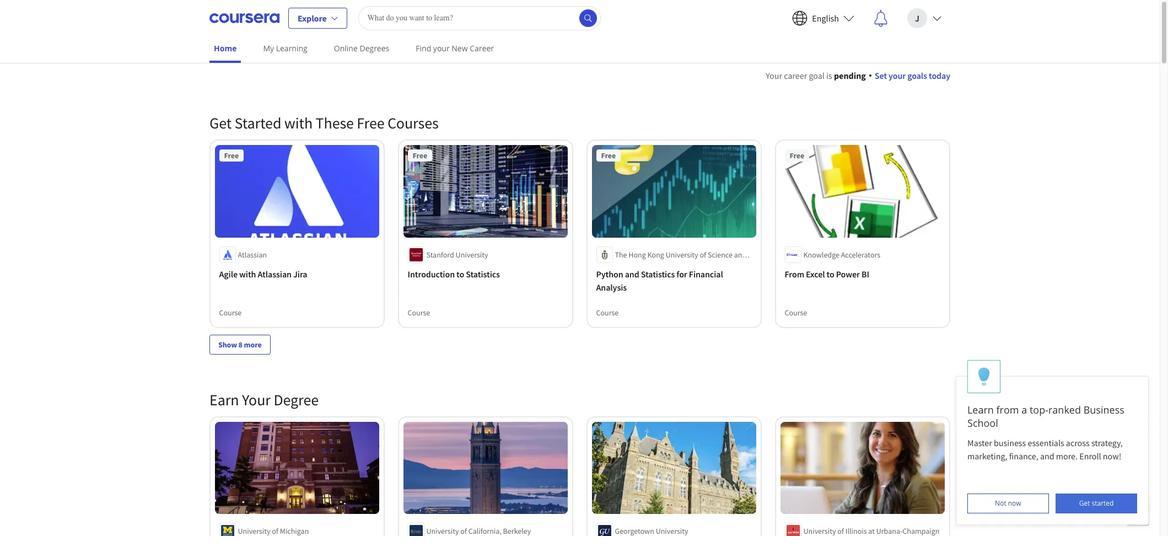 Task type: locate. For each thing, give the bounding box(es) containing it.
to down stanford university
[[457, 268, 465, 279]]

statistics down stanford university
[[467, 268, 501, 279]]

1 horizontal spatial and
[[735, 250, 747, 260]]

course down from
[[785, 308, 808, 318]]

get left started at the top left of the page
[[210, 113, 232, 133]]

master
[[968, 437, 993, 448]]

course down introduction
[[408, 308, 431, 318]]

0 horizontal spatial get
[[210, 113, 232, 133]]

1 horizontal spatial your
[[889, 70, 906, 81]]

course for agile with atlassian jira
[[220, 308, 242, 318]]

statistics inside the 'python and statistics for financial analysis'
[[642, 268, 676, 279]]

introduction to statistics
[[408, 268, 501, 279]]

0 horizontal spatial your
[[242, 390, 271, 410]]

2 vertical spatial and
[[1041, 451, 1055, 462]]

hong
[[629, 250, 647, 260]]

0 vertical spatial your
[[433, 43, 450, 54]]

set your goals today
[[875, 70, 951, 81]]

0 horizontal spatial university
[[456, 250, 489, 260]]

main content
[[0, 56, 1161, 536]]

get
[[210, 113, 232, 133], [1080, 499, 1091, 508]]

atlassian left jira
[[258, 268, 292, 279]]

to
[[457, 268, 465, 279], [827, 268, 835, 279]]

1 university from the left
[[456, 250, 489, 260]]

from excel to power bi link
[[785, 267, 941, 281]]

get started with these free courses
[[210, 113, 439, 133]]

your right set
[[889, 70, 906, 81]]

with left these
[[285, 113, 313, 133]]

0 horizontal spatial your
[[433, 43, 450, 54]]

show 8 more
[[218, 340, 262, 350]]

earn
[[210, 390, 239, 410]]

university inside the hong kong university of science and technology
[[666, 250, 699, 260]]

course
[[220, 308, 242, 318], [408, 308, 431, 318], [597, 308, 619, 318], [785, 308, 808, 318]]

python and statistics for financial analysis link
[[597, 267, 752, 294]]

and inside the 'python and statistics for financial analysis'
[[626, 268, 640, 279]]

1 vertical spatial get
[[1080, 499, 1091, 508]]

get inside main content
[[210, 113, 232, 133]]

course down analysis at bottom
[[597, 308, 619, 318]]

0 horizontal spatial statistics
[[467, 268, 501, 279]]

your right earn
[[242, 390, 271, 410]]

0 vertical spatial with
[[285, 113, 313, 133]]

4 course from the left
[[785, 308, 808, 318]]

jira
[[294, 268, 308, 279]]

2 course from the left
[[408, 308, 431, 318]]

master business essentials across strategy, marketing, finance, and more. enroll now!
[[968, 437, 1125, 462]]

and down essentials
[[1041, 451, 1055, 462]]

introduction
[[408, 268, 455, 279]]

get started
[[1080, 499, 1114, 508]]

university up for
[[666, 250, 699, 260]]

kong
[[648, 250, 665, 260]]

What do you want to learn? text field
[[358, 6, 601, 30]]

university up introduction to statistics link
[[456, 250, 489, 260]]

your left career
[[766, 70, 783, 81]]

learning
[[276, 43, 308, 54]]

1 vertical spatial your
[[242, 390, 271, 410]]

for
[[677, 268, 688, 279]]

1 course from the left
[[220, 308, 242, 318]]

your right find
[[433, 43, 450, 54]]

knowledge
[[804, 250, 840, 260]]

finance,
[[1010, 451, 1039, 462]]

earn your degree collection element
[[203, 372, 958, 536]]

and inside master business essentials across strategy, marketing, finance, and more. enroll now!
[[1041, 451, 1055, 462]]

financial
[[690, 268, 724, 279]]

explore button
[[288, 7, 347, 28]]

your for find
[[433, 43, 450, 54]]

get left started
[[1080, 499, 1091, 508]]

0 horizontal spatial and
[[626, 268, 640, 279]]

1 horizontal spatial to
[[827, 268, 835, 279]]

main content containing get started with these free courses
[[0, 56, 1161, 536]]

courses
[[388, 113, 439, 133]]

0 vertical spatial get
[[210, 113, 232, 133]]

essentials
[[1028, 437, 1065, 448]]

learn from a top-ranked business school
[[968, 403, 1125, 430]]

with right agile
[[240, 268, 256, 279]]

your
[[766, 70, 783, 81], [242, 390, 271, 410]]

home link
[[210, 36, 241, 63]]

1 vertical spatial and
[[626, 268, 640, 279]]

bi
[[862, 268, 870, 279]]

your
[[433, 43, 450, 54], [889, 70, 906, 81]]

1 horizontal spatial get
[[1080, 499, 1091, 508]]

get started with these free courses collection element
[[203, 95, 958, 372]]

new
[[452, 43, 468, 54]]

statistics down kong
[[642, 268, 676, 279]]

and down hong
[[626, 268, 640, 279]]

0 vertical spatial atlassian
[[238, 250, 267, 260]]

3 course from the left
[[597, 308, 619, 318]]

0 vertical spatial and
[[735, 250, 747, 260]]

the
[[616, 250, 628, 260]]

get inside alice element
[[1080, 499, 1091, 508]]

these
[[316, 113, 354, 133]]

0 horizontal spatial with
[[240, 268, 256, 279]]

get started link
[[1056, 494, 1138, 514]]

1 vertical spatial your
[[889, 70, 906, 81]]

2 statistics from the left
[[642, 268, 676, 279]]

atlassian
[[238, 250, 267, 260], [258, 268, 292, 279]]

to right 'excel'
[[827, 268, 835, 279]]

with
[[285, 113, 313, 133], [240, 268, 256, 279]]

1 statistics from the left
[[467, 268, 501, 279]]

english
[[813, 12, 840, 23]]

online
[[334, 43, 358, 54]]

your inside dropdown button
[[889, 70, 906, 81]]

and right science
[[735, 250, 747, 260]]

statistics
[[467, 268, 501, 279], [642, 268, 676, 279]]

1 horizontal spatial statistics
[[642, 268, 676, 279]]

free for agile with atlassian jira
[[225, 151, 239, 161]]

degrees
[[360, 43, 390, 54]]

course for from excel to power bi
[[785, 308, 808, 318]]

2 university from the left
[[666, 250, 699, 260]]

None search field
[[358, 6, 601, 30]]

course up show
[[220, 308, 242, 318]]

0 horizontal spatial to
[[457, 268, 465, 279]]

stanford university
[[427, 250, 489, 260]]

1 vertical spatial atlassian
[[258, 268, 292, 279]]

technology
[[616, 261, 653, 271]]

atlassian up agile with atlassian jira
[[238, 250, 267, 260]]

accelerators
[[842, 250, 881, 260]]

1 horizontal spatial university
[[666, 250, 699, 260]]

8
[[239, 340, 243, 350]]

and inside the hong kong university of science and technology
[[735, 250, 747, 260]]

free for from excel to power bi
[[790, 151, 805, 161]]

2 to from the left
[[827, 268, 835, 279]]

today
[[929, 70, 951, 81]]

2 horizontal spatial and
[[1041, 451, 1055, 462]]

0 vertical spatial your
[[766, 70, 783, 81]]



Task type: vqa. For each thing, say whether or not it's contained in the screenshot.
the Information about the projects section 'IMAGE' at the left of the page
no



Task type: describe. For each thing, give the bounding box(es) containing it.
career
[[785, 70, 808, 81]]

find your new career
[[416, 43, 494, 54]]

from
[[997, 403, 1020, 416]]

course for python and statistics for financial analysis
[[597, 308, 619, 318]]

show 8 more button
[[210, 335, 271, 354]]

school
[[968, 416, 999, 430]]

now!
[[1104, 451, 1122, 462]]

get for get started with these free courses
[[210, 113, 232, 133]]

excel
[[807, 268, 826, 279]]

free for python and statistics for financial analysis
[[602, 151, 616, 161]]

now
[[1009, 499, 1022, 508]]

learn
[[968, 403, 994, 416]]

marketing,
[[968, 451, 1008, 462]]

stanford
[[427, 250, 455, 260]]

j button
[[899, 0, 951, 36]]

find your new career link
[[412, 36, 499, 61]]

online degrees
[[334, 43, 390, 54]]

enroll
[[1080, 451, 1102, 462]]

science
[[708, 250, 733, 260]]

course for introduction to statistics
[[408, 308, 431, 318]]

of
[[700, 250, 707, 260]]

not now button
[[968, 494, 1050, 514]]

set
[[875, 70, 888, 81]]

j
[[916, 12, 920, 23]]

analysis
[[597, 282, 627, 293]]

goals
[[908, 70, 928, 81]]

set your goals today button
[[870, 69, 951, 82]]

top-
[[1030, 403, 1049, 416]]

show
[[218, 340, 237, 350]]

python and statistics for financial analysis
[[597, 268, 724, 293]]

home
[[214, 43, 237, 54]]

alice element
[[956, 360, 1150, 525]]

business
[[995, 437, 1027, 448]]

1 horizontal spatial your
[[766, 70, 783, 81]]

business
[[1084, 403, 1125, 416]]

1 to from the left
[[457, 268, 465, 279]]

my
[[263, 43, 274, 54]]

introduction to statistics link
[[408, 267, 564, 281]]

find
[[416, 43, 431, 54]]

started
[[1092, 499, 1114, 508]]

agile
[[220, 268, 238, 279]]

1 horizontal spatial with
[[285, 113, 313, 133]]

agile with atlassian jira
[[220, 268, 308, 279]]

my learning
[[263, 43, 308, 54]]

help center image
[[1132, 507, 1145, 521]]

goal
[[809, 70, 825, 81]]

not
[[996, 499, 1007, 508]]

agile with atlassian jira link
[[220, 267, 375, 281]]

power
[[837, 268, 861, 279]]

more.
[[1057, 451, 1078, 462]]

is
[[827, 70, 833, 81]]

statistics for and
[[642, 268, 676, 279]]

english button
[[784, 0, 864, 36]]

statistics for to
[[467, 268, 501, 279]]

coursera image
[[210, 9, 280, 27]]

your career goal is pending
[[766, 70, 866, 81]]

from excel to power bi
[[785, 268, 870, 279]]

knowledge accelerators
[[804, 250, 881, 260]]

started
[[235, 113, 282, 133]]

line chart image
[[789, 132, 802, 145]]

smile image
[[789, 172, 802, 185]]

repeat image
[[789, 152, 802, 165]]

online degrees link
[[330, 36, 394, 61]]

more
[[244, 340, 262, 350]]

from
[[785, 268, 805, 279]]

free for introduction to statistics
[[413, 151, 428, 161]]

python
[[597, 268, 624, 279]]

the hong kong university of science and technology
[[616, 250, 747, 271]]

pending
[[835, 70, 866, 81]]

across
[[1067, 437, 1090, 448]]

strategy,
[[1092, 437, 1124, 448]]

a
[[1022, 403, 1028, 416]]

to inside "link"
[[827, 268, 835, 279]]

get for get started
[[1080, 499, 1091, 508]]

ranked
[[1049, 403, 1082, 416]]

career
[[470, 43, 494, 54]]

earn your degree
[[210, 390, 319, 410]]

explore
[[298, 12, 327, 23]]

lightbulb tip image
[[979, 367, 990, 386]]

1 vertical spatial with
[[240, 268, 256, 279]]

my learning link
[[259, 36, 312, 61]]

your for set
[[889, 70, 906, 81]]

degree
[[274, 390, 319, 410]]

not now
[[996, 499, 1022, 508]]



